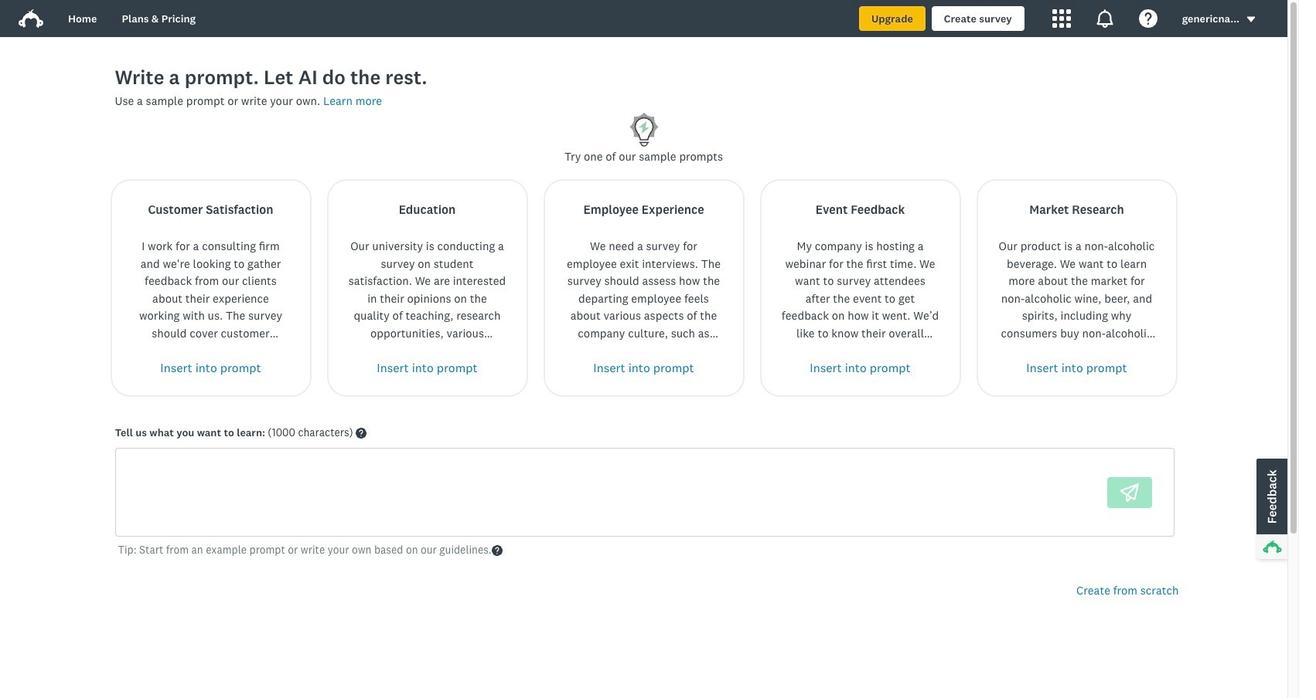 Task type: locate. For each thing, give the bounding box(es) containing it.
1 brand logo image from the top
[[19, 6, 43, 31]]

products icon image
[[1052, 9, 1071, 28], [1052, 9, 1071, 28]]

dropdown arrow icon image
[[1246, 14, 1256, 25], [1247, 17, 1255, 22]]

brand logo image
[[19, 6, 43, 31], [19, 9, 43, 28]]

hover for help content image
[[492, 546, 502, 557]]

light bulb with lightning bolt inside showing a new idea image
[[625, 110, 662, 148]]

notification center icon image
[[1095, 9, 1114, 28]]

2 brand logo image from the top
[[19, 9, 43, 28]]



Task type: vqa. For each thing, say whether or not it's contained in the screenshot.
help icon
yes



Task type: describe. For each thing, give the bounding box(es) containing it.
help icon image
[[1139, 9, 1157, 28]]

hover for help content image
[[356, 429, 367, 440]]



